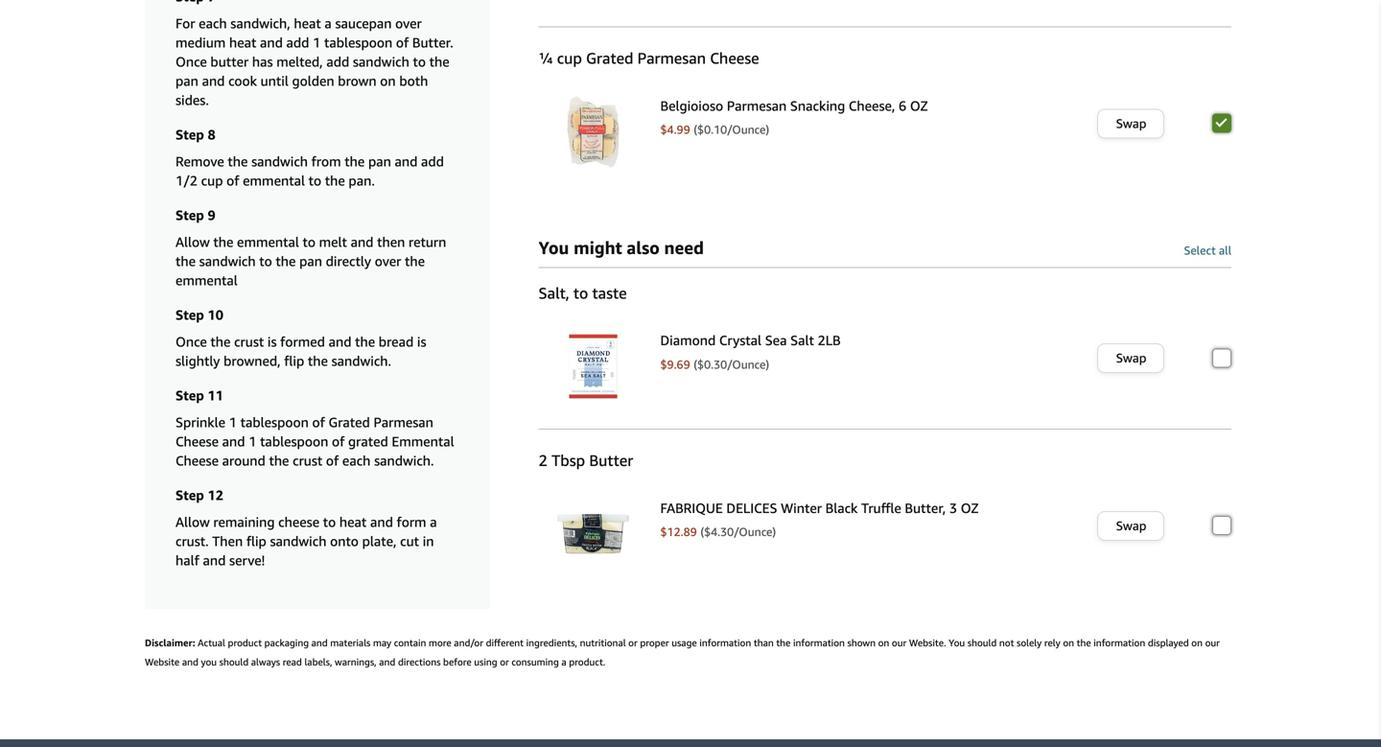 Task type: locate. For each thing, give the bounding box(es) containing it.
2 vertical spatial a
[[562, 657, 567, 668]]

1 swap submit from the top
[[1099, 110, 1164, 137]]

0 horizontal spatial cup
[[201, 173, 223, 189]]

0 horizontal spatial parmesan
[[374, 415, 434, 430]]

oz
[[911, 98, 929, 114], [961, 500, 979, 516]]

1 horizontal spatial heat
[[294, 15, 321, 31]]

and down butter
[[202, 73, 225, 89]]

the inside for each sandwich, heat a saucepan over medium heat and add 1 tablespoon of butter. once butter has melted, add sandwich to the pan and cook until golden brown on both sides.
[[430, 54, 450, 70]]

1 vertical spatial a
[[430, 514, 437, 530]]

heat up butter
[[229, 35, 257, 50]]

0 vertical spatial flip
[[284, 353, 304, 369]]

2 horizontal spatial a
[[562, 657, 567, 668]]

directly
[[326, 253, 371, 269]]

to up onto
[[323, 514, 336, 530]]

and right formed
[[329, 334, 352, 350]]

0 vertical spatial tablespoon
[[324, 35, 393, 50]]

1 up around
[[249, 434, 257, 450]]

grated inside sprinkle 1 tablespoon of grated parmesan cheese and 1 tablespoon of grated emmental cheese around the crust of each sandwich.
[[329, 415, 370, 430]]

1 horizontal spatial flip
[[284, 353, 304, 369]]

sandwich
[[353, 54, 410, 70], [251, 154, 308, 169], [199, 253, 256, 269], [270, 534, 327, 549]]

0 vertical spatial swap submit
[[1099, 110, 1164, 137]]

2 horizontal spatial heat
[[340, 514, 367, 530]]

and/or
[[454, 638, 484, 649]]

crust up browned,
[[234, 334, 264, 350]]

2 vertical spatial 1
[[249, 434, 257, 450]]

1 right sprinkle
[[229, 415, 237, 430]]

1 once from the top
[[176, 54, 207, 70]]

melt
[[319, 234, 347, 250]]

1 vertical spatial grated
[[329, 415, 370, 430]]

0 vertical spatial cup
[[557, 49, 582, 67]]

2 our from the left
[[1206, 638, 1221, 649]]

and inside sprinkle 1 tablespoon of grated parmesan cheese and 1 tablespoon of grated emmental cheese around the crust of each sandwich.
[[222, 434, 245, 450]]

contain
[[394, 638, 426, 649]]

allow for crust.
[[176, 514, 210, 530]]

grated right ¼
[[586, 49, 634, 67]]

0 vertical spatial heat
[[294, 15, 321, 31]]

pan up pan.
[[368, 154, 391, 169]]

1 vertical spatial sandwich.
[[374, 453, 434, 469]]

1 vertical spatial swap submit
[[1099, 345, 1164, 372]]

0 horizontal spatial crust
[[234, 334, 264, 350]]

a inside the actual product packaging and materials may contain more and/or different ingredients, nutritional or proper usage information than the information shown on our website. you should not solely rely on the information displayed on our website and you should always read labels, warnings, and directions before using or consuming a product.
[[562, 657, 567, 668]]

1 vertical spatial cup
[[201, 173, 223, 189]]

1 vertical spatial parmesan
[[727, 98, 787, 114]]

$12.89
[[661, 525, 697, 539]]

once
[[176, 54, 207, 70], [176, 334, 207, 350]]

2 vertical spatial tablespoon
[[260, 434, 328, 450]]

0 vertical spatial cheese
[[710, 49, 760, 67]]

0 vertical spatial grated
[[586, 49, 634, 67]]

2 vertical spatial cheese
[[176, 453, 219, 469]]

information
[[700, 638, 752, 649], [794, 638, 845, 649], [1094, 638, 1146, 649]]

0 vertical spatial sandwich.
[[332, 353, 392, 369]]

a left saucepan
[[325, 15, 332, 31]]

over down then
[[375, 253, 401, 269]]

to down from
[[309, 173, 322, 189]]

0 vertical spatial over
[[396, 15, 422, 31]]

add up return
[[421, 154, 444, 169]]

is right bread
[[417, 334, 427, 350]]

step left 11 at the left of the page
[[176, 388, 204, 404]]

allow down the step 9
[[176, 234, 210, 250]]

step 8
[[176, 127, 216, 143]]

the down 9
[[213, 234, 234, 250]]

sandwich. down bread
[[332, 353, 392, 369]]

parmesan inside sprinkle 1 tablespoon of grated parmesan cheese and 1 tablespoon of grated emmental cheese around the crust of each sandwich.
[[374, 415, 434, 430]]

0 horizontal spatial each
[[199, 15, 227, 31]]

diamond crystal sea salt 2lb image
[[558, 331, 629, 402]]

1 horizontal spatial should
[[968, 638, 997, 649]]

or right using
[[500, 657, 509, 668]]

select all link
[[1185, 244, 1232, 257]]

crystal
[[720, 333, 762, 348]]

is
[[268, 334, 277, 350], [417, 334, 427, 350]]

2 vertical spatial emmental
[[176, 273, 238, 288]]

0 vertical spatial a
[[325, 15, 332, 31]]

3 swap from the top
[[1117, 519, 1147, 533]]

flip up serve!
[[246, 534, 267, 549]]

snacking
[[791, 98, 846, 114]]

swap for salt, to taste
[[1117, 351, 1147, 366]]

12
[[208, 487, 224, 503]]

1 vertical spatial once
[[176, 334, 207, 350]]

on left both
[[380, 73, 396, 89]]

belgioioso parmesan snacking cheese, 6 oz $4.99 ($0.10/ounce)
[[661, 98, 929, 136]]

1 horizontal spatial you
[[949, 638, 966, 649]]

our right displayed
[[1206, 638, 1221, 649]]

you left might
[[539, 237, 569, 258]]

2 vertical spatial pan
[[299, 253, 322, 269]]

a down ingredients,
[[562, 657, 567, 668]]

for each sandwich, heat a saucepan over medium heat and add 1 tablespoon of butter. once butter has melted, add sandwich to the pan and cook until golden brown on both sides.
[[176, 15, 454, 108]]

butter,
[[905, 500, 946, 516]]

our left website.
[[892, 638, 907, 649]]

0 vertical spatial parmesan
[[638, 49, 706, 67]]

10
[[208, 307, 224, 323]]

sandwich. down emmental
[[374, 453, 434, 469]]

2 swap submit from the top
[[1099, 345, 1164, 372]]

need
[[665, 237, 704, 258]]

sandwich,
[[231, 15, 290, 31]]

2 vertical spatial add
[[421, 154, 444, 169]]

pan inside for each sandwich, heat a saucepan over medium heat and add 1 tablespoon of butter. once butter has melted, add sandwich to the pan and cook until golden brown on both sides.
[[176, 73, 199, 89]]

1 vertical spatial each
[[343, 453, 371, 469]]

0 vertical spatial or
[[629, 638, 638, 649]]

step 12
[[176, 487, 224, 503]]

1 up "melted,"
[[313, 35, 321, 50]]

1 horizontal spatial each
[[343, 453, 371, 469]]

materials
[[330, 638, 371, 649]]

flip down formed
[[284, 353, 304, 369]]

1 horizontal spatial information
[[794, 638, 845, 649]]

¼
[[539, 49, 553, 67]]

the right around
[[269, 453, 289, 469]]

allow inside allow remaining cheese to heat and form a crust. then flip sandwich onto plate, cut in half and serve!
[[176, 514, 210, 530]]

cup right ¼
[[557, 49, 582, 67]]

3
[[950, 500, 958, 516]]

step left 12
[[176, 487, 204, 503]]

or
[[629, 638, 638, 649], [500, 657, 509, 668]]

step 9
[[176, 207, 216, 223]]

1 vertical spatial allow
[[176, 514, 210, 530]]

5 step from the top
[[176, 487, 204, 503]]

pan up sides. in the left of the page
[[176, 73, 199, 89]]

cook
[[228, 73, 257, 89]]

step for step 11
[[176, 388, 204, 404]]

step left 10
[[176, 307, 204, 323]]

2 vertical spatial swap
[[1117, 519, 1147, 533]]

0 vertical spatial once
[[176, 54, 207, 70]]

2 horizontal spatial add
[[421, 154, 444, 169]]

allow up the crust. on the bottom left of page
[[176, 514, 210, 530]]

over inside allow the emmental to melt and then return the sandwich to the pan directly over the emmental
[[375, 253, 401, 269]]

0 horizontal spatial a
[[325, 15, 332, 31]]

of inside remove the sandwich from the pan and add 1/2 cup of emmental to the pan.
[[227, 173, 239, 189]]

0 horizontal spatial grated
[[329, 415, 370, 430]]

you inside the actual product packaging and materials may contain more and/or different ingredients, nutritional or proper usage information than the information shown on our website. you should not solely rely on the information displayed on our website and you should always read labels, warnings, and directions before using or consuming a product.
[[949, 638, 966, 649]]

the right remove
[[228, 154, 248, 169]]

0 vertical spatial pan
[[176, 73, 199, 89]]

is up browned,
[[268, 334, 277, 350]]

and up directly at the left top of page
[[351, 234, 374, 250]]

on
[[380, 73, 396, 89], [879, 638, 890, 649], [1064, 638, 1075, 649], [1192, 638, 1203, 649]]

and right from
[[395, 154, 418, 169]]

around
[[222, 453, 266, 469]]

once down medium
[[176, 54, 207, 70]]

the inside sprinkle 1 tablespoon of grated parmesan cheese and 1 tablespoon of grated emmental cheese around the crust of each sandwich.
[[269, 453, 289, 469]]

diamond
[[661, 333, 716, 348]]

step left 8
[[176, 127, 204, 143]]

2 horizontal spatial parmesan
[[727, 98, 787, 114]]

you
[[201, 657, 217, 668]]

step left 9
[[176, 207, 204, 223]]

0 horizontal spatial flip
[[246, 534, 267, 549]]

butter
[[590, 452, 634, 470]]

over inside for each sandwich, heat a saucepan over medium heat and add 1 tablespoon of butter. once butter has melted, add sandwich to the pan and cook until golden brown on both sides.
[[396, 15, 422, 31]]

1 information from the left
[[700, 638, 752, 649]]

1 step from the top
[[176, 127, 204, 143]]

usage
[[672, 638, 697, 649]]

4 step from the top
[[176, 388, 204, 404]]

pan down melt
[[299, 253, 322, 269]]

cup
[[557, 49, 582, 67], [201, 173, 223, 189]]

and inside allow the emmental to melt and then return the sandwich to the pan directly over the emmental
[[351, 234, 374, 250]]

once the crust is formed and the bread is slightly browned, flip the sandwich.
[[176, 334, 427, 369]]

of right the 1/2
[[227, 173, 239, 189]]

0 horizontal spatial 1
[[229, 415, 237, 430]]

swap
[[1117, 116, 1147, 131], [1117, 351, 1147, 366], [1117, 519, 1147, 533]]

1 vertical spatial flip
[[246, 534, 267, 549]]

0 vertical spatial oz
[[911, 98, 929, 114]]

should down product
[[219, 657, 249, 668]]

cheese up step 12
[[176, 453, 219, 469]]

brown
[[338, 73, 377, 89]]

2 once from the top
[[176, 334, 207, 350]]

0 horizontal spatial heat
[[229, 35, 257, 50]]

2 horizontal spatial 1
[[313, 35, 321, 50]]

should left not
[[968, 638, 997, 649]]

sandwich down 9
[[199, 253, 256, 269]]

1 horizontal spatial pan
[[299, 253, 322, 269]]

0 horizontal spatial oz
[[911, 98, 929, 114]]

swap submit for salt, to taste
[[1099, 345, 1164, 372]]

a
[[325, 15, 332, 31], [430, 514, 437, 530], [562, 657, 567, 668]]

3 step from the top
[[176, 307, 204, 323]]

might
[[574, 237, 623, 258]]

to left directly at the left top of page
[[259, 253, 272, 269]]

or left proper
[[629, 638, 638, 649]]

2 vertical spatial parmesan
[[374, 415, 434, 430]]

oz right 3
[[961, 500, 979, 516]]

cheese up "belgioioso"
[[710, 49, 760, 67]]

salt, to taste
[[539, 284, 627, 302]]

cheese,
[[849, 98, 896, 114]]

read
[[283, 657, 302, 668]]

tablespoon
[[324, 35, 393, 50], [240, 415, 309, 430], [260, 434, 328, 450]]

1
[[313, 35, 321, 50], [229, 415, 237, 430], [249, 434, 257, 450]]

parmesan up ($0.10/ounce) at the top right
[[727, 98, 787, 114]]

before
[[443, 657, 472, 668]]

sandwich up the brown
[[353, 54, 410, 70]]

0 horizontal spatial pan
[[176, 73, 199, 89]]

information left shown
[[794, 638, 845, 649]]

2 vertical spatial swap submit
[[1099, 512, 1164, 540]]

over up the butter.
[[396, 15, 422, 31]]

each down grated
[[343, 453, 371, 469]]

1 vertical spatial swap
[[1117, 351, 1147, 366]]

cheese down sprinkle
[[176, 434, 219, 450]]

on right displayed
[[1192, 638, 1203, 649]]

2 allow from the top
[[176, 514, 210, 530]]

0 vertical spatial allow
[[176, 234, 210, 250]]

0 horizontal spatial should
[[219, 657, 249, 668]]

Swap submit
[[1099, 110, 1164, 137], [1099, 345, 1164, 372], [1099, 512, 1164, 540]]

allow inside allow the emmental to melt and then return the sandwich to the pan directly over the emmental
[[176, 234, 210, 250]]

2 horizontal spatial information
[[1094, 638, 1146, 649]]

once up slightly
[[176, 334, 207, 350]]

step
[[176, 127, 204, 143], [176, 207, 204, 223], [176, 307, 204, 323], [176, 388, 204, 404], [176, 487, 204, 503]]

0 vertical spatial swap
[[1117, 116, 1147, 131]]

2 vertical spatial heat
[[340, 514, 367, 530]]

0 horizontal spatial is
[[268, 334, 277, 350]]

1 horizontal spatial is
[[417, 334, 427, 350]]

information left than
[[700, 638, 752, 649]]

to up both
[[413, 54, 426, 70]]

0 vertical spatial emmental
[[243, 173, 305, 189]]

you might also need
[[539, 237, 704, 258]]

1 allow from the top
[[176, 234, 210, 250]]

the right than
[[777, 638, 791, 649]]

1 vertical spatial cheese
[[176, 434, 219, 450]]

a up the in
[[430, 514, 437, 530]]

1 vertical spatial you
[[949, 638, 966, 649]]

0 vertical spatial crust
[[234, 334, 264, 350]]

to
[[413, 54, 426, 70], [309, 173, 322, 189], [303, 234, 316, 250], [259, 253, 272, 269], [574, 284, 589, 302], [323, 514, 336, 530]]

remove
[[176, 154, 224, 169]]

remaining
[[213, 514, 275, 530]]

1 horizontal spatial oz
[[961, 500, 979, 516]]

website
[[145, 657, 180, 668]]

0 vertical spatial 1
[[313, 35, 321, 50]]

1 vertical spatial over
[[375, 253, 401, 269]]

flip
[[284, 353, 304, 369], [246, 534, 267, 549]]

the down the step 9
[[176, 253, 196, 269]]

3 swap submit from the top
[[1099, 512, 1164, 540]]

butter.
[[413, 35, 454, 50]]

parmesan up "belgioioso"
[[638, 49, 706, 67]]

flip inside once the crust is formed and the bread is slightly browned, flip the sandwich.
[[284, 353, 304, 369]]

to right "salt,"
[[574, 284, 589, 302]]

directions
[[398, 657, 441, 668]]

cup down remove
[[201, 173, 223, 189]]

0 vertical spatial you
[[539, 237, 569, 258]]

1 vertical spatial should
[[219, 657, 249, 668]]

crust up cheese at the left of page
[[293, 453, 323, 469]]

pan inside allow the emmental to melt and then return the sandwich to the pan directly over the emmental
[[299, 253, 322, 269]]

heat up onto
[[340, 514, 367, 530]]

1 vertical spatial oz
[[961, 500, 979, 516]]

add up "melted,"
[[286, 35, 309, 50]]

1 horizontal spatial our
[[1206, 638, 1221, 649]]

a inside allow remaining cheese to heat and form a crust. then flip sandwich onto plate, cut in half and serve!
[[430, 514, 437, 530]]

sprinkle
[[176, 415, 226, 430]]

2 step from the top
[[176, 207, 204, 223]]

and up plate,
[[370, 514, 393, 530]]

2lb
[[818, 333, 841, 348]]

add
[[286, 35, 309, 50], [327, 54, 350, 70], [421, 154, 444, 169]]

1 horizontal spatial crust
[[293, 453, 323, 469]]

parmesan up emmental
[[374, 415, 434, 430]]

sandwich down cheese at the left of page
[[270, 534, 327, 549]]

sandwich inside allow remaining cheese to heat and form a crust. then flip sandwich onto plate, cut in half and serve!
[[270, 534, 327, 549]]

heat inside allow remaining cheese to heat and form a crust. then flip sandwich onto plate, cut in half and serve!
[[340, 514, 367, 530]]

0 horizontal spatial add
[[286, 35, 309, 50]]

on inside for each sandwich, heat a saucepan over medium heat and add 1 tablespoon of butter. once butter has melted, add sandwich to the pan and cook until golden brown on both sides.
[[380, 73, 396, 89]]

and up around
[[222, 434, 245, 450]]

cut
[[400, 534, 419, 549]]

then
[[377, 234, 405, 250]]

($0.30/ounce)
[[694, 358, 770, 371]]

once inside for each sandwich, heat a saucepan over medium heat and add 1 tablespoon of butter. once butter has melted, add sandwich to the pan and cook until golden brown on both sides.
[[176, 54, 207, 70]]

1 swap from the top
[[1117, 116, 1147, 131]]

0 horizontal spatial information
[[700, 638, 752, 649]]

1 vertical spatial crust
[[293, 453, 323, 469]]

of left the butter.
[[396, 35, 409, 50]]

using
[[474, 657, 498, 668]]

heat up "melted,"
[[294, 15, 321, 31]]

0 vertical spatial each
[[199, 15, 227, 31]]

2 horizontal spatial pan
[[368, 154, 391, 169]]

1 horizontal spatial a
[[430, 514, 437, 530]]

once inside once the crust is formed and the bread is slightly browned, flip the sandwich.
[[176, 334, 207, 350]]

each inside sprinkle 1 tablespoon of grated parmesan cheese and 1 tablespoon of grated emmental cheese around the crust of each sandwich.
[[343, 453, 371, 469]]

2 swap from the top
[[1117, 351, 1147, 366]]

each up medium
[[199, 15, 227, 31]]

($0.10/ounce)
[[694, 123, 770, 136]]

disclaimer:
[[145, 638, 198, 649]]

the down the butter.
[[430, 54, 450, 70]]

form
[[397, 514, 427, 530]]

add up the brown
[[327, 54, 350, 70]]

0 horizontal spatial or
[[500, 657, 509, 668]]

1 vertical spatial pan
[[368, 154, 391, 169]]

the left bread
[[355, 334, 375, 350]]

1 vertical spatial add
[[327, 54, 350, 70]]

and
[[260, 35, 283, 50], [202, 73, 225, 89], [395, 154, 418, 169], [351, 234, 374, 250], [329, 334, 352, 350], [222, 434, 245, 450], [370, 514, 393, 530], [203, 553, 226, 569], [312, 638, 328, 649], [182, 657, 199, 668], [379, 657, 396, 668]]

you right website.
[[949, 638, 966, 649]]

always
[[251, 657, 280, 668]]

1 is from the left
[[268, 334, 277, 350]]

the left directly at the left top of page
[[276, 253, 296, 269]]

salt,
[[539, 284, 570, 302]]

step for step 8
[[176, 127, 204, 143]]

and up labels,
[[312, 638, 328, 649]]

allow
[[176, 234, 210, 250], [176, 514, 210, 530]]

a inside for each sandwich, heat a saucepan over medium heat and add 1 tablespoon of butter. once butter has melted, add sandwich to the pan and cook until golden brown on both sides.
[[325, 15, 332, 31]]

sandwich left from
[[251, 154, 308, 169]]

0 horizontal spatial our
[[892, 638, 907, 649]]



Task type: vqa. For each thing, say whether or not it's contained in the screenshot.
Search all Amazon Essentials SEARCH BOX
no



Task type: describe. For each thing, give the bounding box(es) containing it.
sandwich inside for each sandwich, heat a saucepan over medium heat and add 1 tablespoon of butter. once butter has melted, add sandwich to the pan and cook until golden brown on both sides.
[[353, 54, 410, 70]]

medium
[[176, 35, 226, 50]]

sandwich inside allow the emmental to melt and then return the sandwich to the pan directly over the emmental
[[199, 253, 256, 269]]

until
[[261, 73, 289, 89]]

the down return
[[405, 253, 425, 269]]

for
[[176, 15, 195, 31]]

sandwich. inside sprinkle 1 tablespoon of grated parmesan cheese and 1 tablespoon of grated emmental cheese around the crust of each sandwich.
[[374, 453, 434, 469]]

step 10
[[176, 307, 224, 323]]

delices
[[727, 500, 778, 516]]

6
[[899, 98, 907, 114]]

1 vertical spatial 1
[[229, 415, 237, 430]]

black
[[826, 500, 858, 516]]

different
[[486, 638, 524, 649]]

belgioioso parmesan snacking cheese, 6 oz image
[[568, 96, 619, 167]]

rely
[[1045, 638, 1061, 649]]

1 horizontal spatial or
[[629, 638, 638, 649]]

1 vertical spatial heat
[[229, 35, 257, 50]]

the down formed
[[308, 353, 328, 369]]

not
[[1000, 638, 1015, 649]]

more
[[429, 638, 452, 649]]

has
[[252, 54, 273, 70]]

onto
[[330, 534, 359, 549]]

both
[[400, 73, 428, 89]]

golden
[[292, 73, 335, 89]]

and inside remove the sandwich from the pan and add 1/2 cup of emmental to the pan.
[[395, 154, 418, 169]]

packaging
[[265, 638, 309, 649]]

allow remaining cheese to heat and form a crust. then flip sandwich onto plate, cut in half and serve!
[[176, 514, 437, 569]]

labels,
[[305, 657, 332, 668]]

and up "has"
[[260, 35, 283, 50]]

$4.99
[[661, 123, 691, 136]]

oz inside belgioioso parmesan snacking cheese, 6 oz $4.99 ($0.10/ounce)
[[911, 98, 929, 114]]

swap for ¼ cup grated parmesan cheese
[[1117, 116, 1147, 131]]

allow for the
[[176, 234, 210, 250]]

fabrique delices winter black truffle butter, 3 oz $12.89 ($4.30/ounce)
[[661, 500, 979, 539]]

1 horizontal spatial 1
[[249, 434, 257, 450]]

step for step 10
[[176, 307, 204, 323]]

proper
[[640, 638, 669, 649]]

1 horizontal spatial cup
[[557, 49, 582, 67]]

and left you
[[182, 657, 199, 668]]

to inside allow remaining cheese to heat and form a crust. then flip sandwich onto plate, cut in half and serve!
[[323, 514, 336, 530]]

product
[[228, 638, 262, 649]]

warnings,
[[335, 657, 377, 668]]

8
[[208, 127, 216, 143]]

flip inside allow remaining cheese to heat and form a crust. then flip sandwich onto plate, cut in half and serve!
[[246, 534, 267, 549]]

¼ cup grated parmesan cheese
[[539, 49, 760, 67]]

then
[[212, 534, 243, 549]]

sea
[[765, 333, 787, 348]]

fabrique delices winter black truffle butter, 3 oz image
[[558, 515, 629, 554]]

of up onto
[[326, 453, 339, 469]]

fabrique
[[661, 500, 723, 516]]

of inside for each sandwich, heat a saucepan over medium heat and add 1 tablespoon of butter. once butter has melted, add sandwich to the pan and cook until golden brown on both sides.
[[396, 35, 409, 50]]

to inside for each sandwich, heat a saucepan over medium heat and add 1 tablespoon of butter. once butter has melted, add sandwich to the pan and cook until golden brown on both sides.
[[413, 54, 426, 70]]

plate,
[[362, 534, 397, 549]]

belgioioso
[[661, 98, 724, 114]]

sides.
[[176, 92, 209, 108]]

swap submit for 2 tbsp butter
[[1099, 512, 1164, 540]]

and inside once the crust is formed and the bread is slightly browned, flip the sandwich.
[[329, 334, 352, 350]]

parmesan inside belgioioso parmesan snacking cheese, 6 oz $4.99 ($0.10/ounce)
[[727, 98, 787, 114]]

step for step 12
[[176, 487, 204, 503]]

tbsp
[[552, 452, 585, 470]]

product.
[[569, 657, 606, 668]]

each inside for each sandwich, heat a saucepan over medium heat and add 1 tablespoon of butter. once butter has melted, add sandwich to the pan and cook until golden brown on both sides.
[[199, 15, 227, 31]]

3 information from the left
[[1094, 638, 1146, 649]]

bread
[[379, 334, 414, 350]]

formed
[[280, 334, 325, 350]]

saucepan
[[335, 15, 392, 31]]

slightly
[[176, 353, 220, 369]]

the down from
[[325, 173, 345, 189]]

shown
[[848, 638, 876, 649]]

1/2
[[176, 173, 198, 189]]

salt
[[791, 333, 815, 348]]

sprinkle 1 tablespoon of grated parmesan cheese and 1 tablespoon of grated emmental cheese around the crust of each sandwich.
[[176, 415, 455, 469]]

step 11
[[176, 388, 224, 404]]

allow the emmental to melt and then return the sandwich to the pan directly over the emmental
[[176, 234, 447, 288]]

taste
[[593, 284, 627, 302]]

select all
[[1185, 244, 1232, 257]]

nutritional
[[580, 638, 626, 649]]

crust inside once the crust is formed and the bread is slightly browned, flip the sandwich.
[[234, 334, 264, 350]]

emmental
[[392, 434, 455, 450]]

in
[[423, 534, 434, 549]]

step for step 9
[[176, 207, 204, 223]]

the up pan.
[[345, 154, 365, 169]]

1 horizontal spatial add
[[327, 54, 350, 70]]

grated
[[348, 434, 388, 450]]

cheese
[[278, 514, 320, 530]]

oz inside fabrique delices winter black truffle butter, 3 oz $12.89 ($4.30/ounce)
[[961, 500, 979, 516]]

1 horizontal spatial grated
[[586, 49, 634, 67]]

the down 10
[[211, 334, 231, 350]]

1 our from the left
[[892, 638, 907, 649]]

website.
[[910, 638, 947, 649]]

on right rely
[[1064, 638, 1075, 649]]

2 information from the left
[[794, 638, 845, 649]]

sandwich inside remove the sandwich from the pan and add 1/2 cup of emmental to the pan.
[[251, 154, 308, 169]]

from
[[312, 154, 341, 169]]

all
[[1220, 244, 1232, 257]]

than
[[754, 638, 774, 649]]

11
[[208, 388, 224, 404]]

0 vertical spatial add
[[286, 35, 309, 50]]

1 horizontal spatial parmesan
[[638, 49, 706, 67]]

to inside remove the sandwich from the pan and add 1/2 cup of emmental to the pan.
[[309, 173, 322, 189]]

actual
[[198, 638, 225, 649]]

of down once the crust is formed and the bread is slightly browned, flip the sandwich.
[[312, 415, 325, 430]]

1 vertical spatial or
[[500, 657, 509, 668]]

remove the sandwich from the pan and add 1/2 cup of emmental to the pan.
[[176, 154, 444, 189]]

1 inside for each sandwich, heat a saucepan over medium heat and add 1 tablespoon of butter. once butter has melted, add sandwich to the pan and cook until golden brown on both sides.
[[313, 35, 321, 50]]

crust.
[[176, 534, 209, 549]]

pan.
[[349, 173, 375, 189]]

to left melt
[[303, 234, 316, 250]]

of left grated
[[332, 434, 345, 450]]

pan inside remove the sandwich from the pan and add 1/2 cup of emmental to the pan.
[[368, 154, 391, 169]]

actual product packaging and materials may contain more and/or different ingredients, nutritional or proper usage information than the information shown on our website. you should not solely rely on the information displayed on our website and you should always read labels, warnings, and directions before using or consuming a product.
[[145, 638, 1221, 668]]

serve!
[[229, 553, 265, 569]]

also
[[627, 237, 660, 258]]

solely
[[1017, 638, 1042, 649]]

1 vertical spatial tablespoon
[[240, 415, 309, 430]]

swap for 2 tbsp butter
[[1117, 519, 1147, 533]]

return
[[409, 234, 447, 250]]

1 vertical spatial emmental
[[237, 234, 299, 250]]

2
[[539, 452, 548, 470]]

0 vertical spatial should
[[968, 638, 997, 649]]

add inside remove the sandwich from the pan and add 1/2 cup of emmental to the pan.
[[421, 154, 444, 169]]

butter
[[211, 54, 249, 70]]

9
[[208, 207, 216, 223]]

diamond crystal sea salt 2lb $9.69 ($0.30/ounce)
[[661, 333, 841, 371]]

browned,
[[224, 353, 281, 369]]

the right rely
[[1077, 638, 1092, 649]]

on right shown
[[879, 638, 890, 649]]

cup inside remove the sandwich from the pan and add 1/2 cup of emmental to the pan.
[[201, 173, 223, 189]]

and down may at the bottom
[[379, 657, 396, 668]]

truffle
[[862, 500, 902, 516]]

and down then
[[203, 553, 226, 569]]

2 is from the left
[[417, 334, 427, 350]]

tablespoon inside for each sandwich, heat a saucepan over medium heat and add 1 tablespoon of butter. once butter has melted, add sandwich to the pan and cook until golden brown on both sides.
[[324, 35, 393, 50]]

swap submit for ¼ cup grated parmesan cheese
[[1099, 110, 1164, 137]]

sandwich. inside once the crust is formed and the bread is slightly browned, flip the sandwich.
[[332, 353, 392, 369]]

may
[[373, 638, 392, 649]]

crust inside sprinkle 1 tablespoon of grated parmesan cheese and 1 tablespoon of grated emmental cheese around the crust of each sandwich.
[[293, 453, 323, 469]]

0 horizontal spatial you
[[539, 237, 569, 258]]

ingredients,
[[526, 638, 578, 649]]

2 tbsp butter
[[539, 452, 634, 470]]

emmental inside remove the sandwich from the pan and add 1/2 cup of emmental to the pan.
[[243, 173, 305, 189]]



